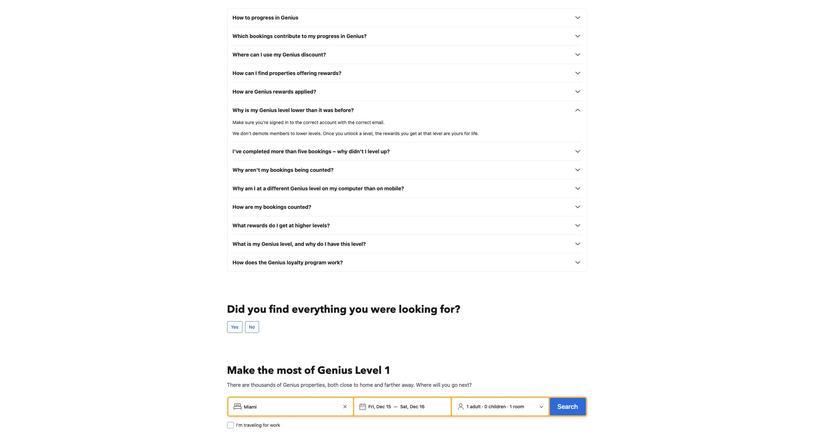 Task type: describe. For each thing, give the bounding box(es) containing it.
i inside dropdown button
[[365, 149, 367, 155]]

1 for make the most of genius level 1
[[385, 364, 391, 378]]

you're
[[256, 120, 269, 125]]

–
[[333, 149, 336, 155]]

level?
[[352, 241, 366, 247]]

rewards?
[[318, 70, 342, 76]]

are for how are genius rewards applied?
[[245, 89, 253, 95]]

2 vertical spatial at
[[289, 223, 294, 229]]

everything
[[292, 303, 347, 317]]

0 horizontal spatial in
[[275, 15, 280, 21]]

2 vertical spatial in
[[285, 120, 289, 125]]

go
[[452, 383, 458, 389]]

why inside what is my genius level, and why do i have this level? dropdown button
[[306, 241, 316, 247]]

up?
[[381, 149, 390, 155]]

more
[[271, 149, 284, 155]]

before?
[[335, 107, 354, 113]]

most
[[277, 364, 302, 378]]

sat, dec 16 button
[[398, 402, 428, 413]]

did
[[227, 303, 245, 317]]

how for how does the genius loyalty program work?
[[233, 260, 244, 266]]

2 horizontal spatial than
[[365, 186, 376, 192]]

0
[[485, 404, 488, 410]]

close
[[340, 383, 353, 389]]

1 on from the left
[[322, 186, 329, 192]]

there
[[227, 383, 241, 389]]

why for why aren't my bookings being counted?
[[233, 167, 244, 173]]

did you find everything you were looking for?
[[227, 303, 461, 317]]

16
[[420, 404, 425, 410]]

yes
[[231, 325, 239, 330]]

that
[[424, 131, 432, 136]]

counted? inside how are my bookings counted? dropdown button
[[288, 204, 312, 210]]

use
[[264, 52, 273, 58]]

—
[[394, 404, 398, 410]]

1 horizontal spatial do
[[317, 241, 324, 247]]

lower for level
[[291, 107, 305, 113]]

i right am
[[254, 186, 256, 192]]

traveling
[[244, 423, 262, 429]]

1 horizontal spatial a
[[360, 131, 362, 136]]

home
[[360, 383, 373, 389]]

for?
[[441, 303, 461, 317]]

1 horizontal spatial find
[[269, 303, 289, 317]]

get inside dropdown button
[[280, 223, 288, 229]]

where inside dropdown button
[[233, 52, 249, 58]]

how are genius rewards applied? button
[[233, 88, 582, 96]]

why am i at a different genius level on my computer than on mobile?
[[233, 186, 404, 192]]

genius inside dropdown button
[[281, 15, 299, 21]]

mobile?
[[385, 186, 404, 192]]

how for how are my bookings counted?
[[233, 204, 244, 210]]

genius down being
[[291, 186, 308, 192]]

how can i find properties offering rewards? button
[[233, 69, 582, 77]]

sure
[[245, 120, 254, 125]]

how are genius rewards applied?
[[233, 89, 317, 95]]

how are my bookings counted?
[[233, 204, 312, 210]]

you right once on the left top of the page
[[336, 131, 343, 136]]

my up sure
[[251, 107, 258, 113]]

is for why
[[245, 107, 250, 113]]

adult
[[470, 404, 481, 410]]

account
[[320, 120, 337, 125]]

2 on from the left
[[377, 186, 383, 192]]

genius inside "dropdown button"
[[268, 260, 286, 266]]

1 horizontal spatial rewards
[[273, 89, 294, 95]]

properties
[[270, 70, 296, 76]]

room
[[514, 404, 525, 410]]

how can i find properties offering rewards?
[[233, 70, 342, 76]]

thousands
[[251, 383, 276, 389]]

five
[[298, 149, 307, 155]]

have
[[328, 241, 340, 247]]

how for how can i find properties offering rewards?
[[233, 70, 244, 76]]

program
[[305, 260, 327, 266]]

aren't
[[245, 167, 260, 173]]

1 horizontal spatial for
[[465, 131, 471, 136]]

what is my genius level, and why do i have this level?
[[233, 241, 366, 247]]

properties,
[[301, 383, 327, 389]]

demote
[[253, 131, 269, 136]]

no
[[249, 325, 255, 330]]

applied?
[[295, 89, 317, 95]]

is for what
[[247, 241, 252, 247]]

didn't
[[349, 149, 364, 155]]

0 vertical spatial get
[[410, 131, 417, 136]]

make the most of genius level 1
[[227, 364, 391, 378]]

0 horizontal spatial do
[[269, 223, 276, 229]]

genius?
[[347, 33, 367, 39]]

we
[[233, 131, 239, 136]]

the down email.
[[375, 131, 382, 136]]

computer
[[339, 186, 363, 192]]

why for why is my genius level lower than it was before?
[[233, 107, 244, 113]]

am
[[245, 186, 253, 192]]

the up the thousands
[[258, 364, 274, 378]]

work?
[[328, 260, 343, 266]]

what is my genius level, and why do i have this level? button
[[233, 241, 582, 248]]

loyalty
[[287, 260, 304, 266]]

with
[[338, 120, 347, 125]]

genius inside dropdown button
[[283, 52, 300, 58]]

which bookings contribute to my progress in genius?
[[233, 33, 367, 39]]

what rewards do i get at higher levels?
[[233, 223, 330, 229]]

away.
[[402, 383, 415, 389]]

are for there are thousands of genius properties, both close to home and farther away. where will you go next?
[[242, 383, 250, 389]]

bookings up different
[[270, 167, 294, 173]]

i down the how are my bookings counted?
[[277, 223, 278, 229]]

2 · from the left
[[508, 404, 509, 410]]

the down why is my genius level lower than it was before?
[[296, 120, 302, 125]]

1 horizontal spatial where
[[416, 383, 432, 389]]

were
[[371, 303, 397, 317]]

search
[[558, 403, 579, 411]]

there are thousands of genius properties, both close to home and farther away. where will you go next?
[[227, 383, 472, 389]]

why aren't my bookings being counted? button
[[233, 166, 582, 174]]

you up no
[[248, 303, 267, 317]]

why is my genius level lower than it was before?
[[233, 107, 354, 113]]

1 vertical spatial rewards
[[384, 131, 400, 136]]

1 adult · 0 children · 1 room
[[467, 404, 525, 410]]

15
[[386, 404, 391, 410]]

next?
[[459, 383, 472, 389]]

i'm traveling for work
[[236, 423, 280, 429]]

no button
[[245, 322, 259, 334]]

to down why is my genius level lower than it was before?
[[290, 120, 294, 125]]

i'm
[[236, 423, 243, 429]]

my inside dropdown button
[[274, 52, 282, 58]]

bookings down different
[[264, 204, 287, 210]]

how to progress in genius button
[[233, 14, 582, 22]]

don't
[[241, 131, 252, 136]]



Task type: vqa. For each thing, say whether or not it's contained in the screenshot.
your inside the Flight tracking Your driver tracks your flight and waits for you if it's delayed
no



Task type: locate. For each thing, give the bounding box(es) containing it.
2 vertical spatial rewards
[[247, 223, 268, 229]]

1 correct from the left
[[304, 120, 319, 125]]

0 horizontal spatial 1
[[385, 364, 391, 378]]

counted? up why am i at a different genius level on my computer than on mobile?
[[310, 167, 334, 173]]

is up 'does'
[[247, 241, 252, 247]]

than right computer
[[365, 186, 376, 192]]

·
[[482, 404, 484, 410], [508, 404, 509, 410]]

1 dec from the left
[[377, 404, 385, 410]]

are left yours
[[444, 131, 451, 136]]

on left computer
[[322, 186, 329, 192]]

0 horizontal spatial for
[[263, 423, 269, 429]]

0 vertical spatial and
[[295, 241, 304, 247]]

search button
[[550, 399, 586, 416]]

1
[[385, 364, 391, 378], [467, 404, 469, 410], [510, 404, 512, 410]]

0 horizontal spatial progress
[[252, 15, 274, 21]]

bookings left the –
[[309, 149, 332, 155]]

1 vertical spatial find
[[269, 303, 289, 317]]

in up contribute
[[275, 15, 280, 21]]

i've completed more than five bookings – why didn't i level up? button
[[233, 148, 582, 156]]

the inside "dropdown button"
[[259, 260, 267, 266]]

1 vertical spatial level,
[[280, 241, 294, 247]]

2 why from the top
[[233, 167, 244, 173]]

different
[[267, 186, 290, 192]]

0 vertical spatial where
[[233, 52, 249, 58]]

1 horizontal spatial ·
[[508, 404, 509, 410]]

0 vertical spatial make
[[233, 120, 244, 125]]

level inside dropdown button
[[368, 149, 380, 155]]

get
[[410, 131, 417, 136], [280, 223, 288, 229]]

why right the –
[[337, 149, 348, 155]]

1 vertical spatial for
[[263, 423, 269, 429]]

level,
[[363, 131, 374, 136], [280, 241, 294, 247]]

how to progress in genius
[[233, 15, 299, 21]]

1 vertical spatial where
[[416, 383, 432, 389]]

correct up the levels.
[[304, 120, 319, 125]]

do
[[269, 223, 276, 229], [317, 241, 324, 247]]

2 correct from the left
[[356, 120, 371, 125]]

was
[[324, 107, 334, 113]]

to right members
[[291, 131, 295, 136]]

my right the aren't
[[262, 167, 269, 173]]

can inside dropdown button
[[245, 70, 254, 76]]

looking
[[399, 303, 438, 317]]

children
[[489, 404, 506, 410]]

1 horizontal spatial level,
[[363, 131, 374, 136]]

1 horizontal spatial in
[[285, 120, 289, 125]]

what for what rewards do i get at higher levels?
[[233, 223, 246, 229]]

my up what rewards do i get at higher levels?
[[255, 204, 262, 210]]

i up "how are genius rewards applied?"
[[256, 70, 257, 76]]

why is my genius level lower than it was before? button
[[233, 106, 582, 114]]

0 vertical spatial at
[[418, 131, 422, 136]]

1 horizontal spatial progress
[[317, 33, 340, 39]]

1 vertical spatial of
[[277, 383, 282, 389]]

for left life. in the top of the page
[[465, 131, 471, 136]]

at left higher at the left bottom of the page
[[289, 223, 294, 229]]

0 horizontal spatial get
[[280, 223, 288, 229]]

Where are you going? field
[[242, 402, 341, 413]]

1 vertical spatial at
[[257, 186, 262, 192]]

1 vertical spatial than
[[285, 149, 297, 155]]

level, down email.
[[363, 131, 374, 136]]

and right home
[[375, 383, 384, 389]]

why inside i've completed more than five bookings – why didn't i level up? dropdown button
[[337, 149, 348, 155]]

make up there
[[227, 364, 255, 378]]

0 vertical spatial of
[[305, 364, 315, 378]]

and inside dropdown button
[[295, 241, 304, 247]]

of
[[305, 364, 315, 378], [277, 383, 282, 389]]

1 what from the top
[[233, 223, 246, 229]]

0 vertical spatial rewards
[[273, 89, 294, 95]]

yes button
[[227, 322, 243, 334]]

than left it
[[306, 107, 318, 113]]

0 horizontal spatial at
[[257, 186, 262, 192]]

2 vertical spatial than
[[365, 186, 376, 192]]

1 vertical spatial do
[[317, 241, 324, 247]]

1 for 1 adult · 0 children · 1 room
[[510, 404, 512, 410]]

genius down properties
[[255, 89, 272, 95]]

it
[[319, 107, 322, 113]]

at left that
[[418, 131, 422, 136]]

in
[[275, 15, 280, 21], [341, 33, 346, 39], [285, 120, 289, 125]]

3 why from the top
[[233, 186, 244, 192]]

0 horizontal spatial and
[[295, 241, 304, 247]]

1 vertical spatial lower
[[296, 131, 308, 136]]

1 vertical spatial and
[[375, 383, 384, 389]]

dec left 16
[[410, 404, 419, 410]]

can left use
[[250, 52, 260, 58]]

2 horizontal spatial at
[[418, 131, 422, 136]]

do down the how are my bookings counted?
[[269, 223, 276, 229]]

1 vertical spatial why
[[306, 241, 316, 247]]

can inside dropdown button
[[250, 52, 260, 58]]

of for thousands
[[277, 383, 282, 389]]

my left computer
[[330, 186, 338, 192]]

than left five
[[285, 149, 297, 155]]

a left different
[[263, 186, 266, 192]]

1 horizontal spatial at
[[289, 223, 294, 229]]

you up i've completed more than five bookings – why didn't i level up? dropdown button
[[401, 131, 409, 136]]

· right children
[[508, 404, 509, 410]]

levels.
[[309, 131, 322, 136]]

are right there
[[242, 383, 250, 389]]

once
[[323, 131, 334, 136]]

the right 'does'
[[259, 260, 267, 266]]

0 horizontal spatial ·
[[482, 404, 484, 410]]

0 vertical spatial lower
[[291, 107, 305, 113]]

how
[[233, 15, 244, 21], [233, 70, 244, 76], [233, 89, 244, 95], [233, 204, 244, 210], [233, 260, 244, 266]]

2 horizontal spatial in
[[341, 33, 346, 39]]

my
[[308, 33, 316, 39], [274, 52, 282, 58], [251, 107, 258, 113], [262, 167, 269, 173], [330, 186, 338, 192], [255, 204, 262, 210], [253, 241, 261, 247]]

and down higher at the left bottom of the page
[[295, 241, 304, 247]]

i inside dropdown button
[[261, 52, 262, 58]]

why aren't my bookings being counted?
[[233, 167, 334, 173]]

level
[[355, 364, 382, 378]]

genius up you're
[[260, 107, 277, 113]]

for left work
[[263, 423, 269, 429]]

level, up how does the genius loyalty program work?
[[280, 241, 294, 247]]

why for why am i at a different genius level on my computer than on mobile?
[[233, 186, 244, 192]]

my up 'does'
[[253, 241, 261, 247]]

this
[[341, 241, 350, 247]]

than inside dropdown button
[[285, 149, 297, 155]]

to right contribute
[[302, 33, 307, 39]]

a inside dropdown button
[[263, 186, 266, 192]]

to right the close
[[354, 383, 359, 389]]

1 vertical spatial why
[[233, 167, 244, 173]]

lower
[[291, 107, 305, 113], [296, 131, 308, 136]]

signed
[[270, 120, 284, 125]]

where can i use my genius discount?
[[233, 52, 326, 58]]

1 vertical spatial is
[[247, 241, 252, 247]]

1 horizontal spatial 1
[[467, 404, 469, 410]]

find
[[258, 70, 268, 76], [269, 303, 289, 317]]

how does the genius loyalty program work?
[[233, 260, 343, 266]]

2 what from the top
[[233, 241, 246, 247]]

higher
[[295, 223, 312, 229]]

0 vertical spatial for
[[465, 131, 471, 136]]

where
[[233, 52, 249, 58], [416, 383, 432, 389]]

completed
[[243, 149, 270, 155]]

of for most
[[305, 364, 315, 378]]

i right didn't
[[365, 149, 367, 155]]

rewards down email.
[[384, 131, 400, 136]]

why left the aren't
[[233, 167, 244, 173]]

0 vertical spatial in
[[275, 15, 280, 21]]

how for how are genius rewards applied?
[[233, 89, 244, 95]]

0 vertical spatial what
[[233, 223, 246, 229]]

what rewards do i get at higher levels? button
[[233, 222, 582, 230]]

2 how from the top
[[233, 70, 244, 76]]

i left use
[[261, 52, 262, 58]]

0 horizontal spatial where
[[233, 52, 249, 58]]

why inside why aren't my bookings being counted? dropdown button
[[233, 167, 244, 173]]

is up sure
[[245, 107, 250, 113]]

i
[[261, 52, 262, 58], [256, 70, 257, 76], [365, 149, 367, 155], [254, 186, 256, 192], [277, 223, 278, 229], [325, 241, 327, 247]]

at right am
[[257, 186, 262, 192]]

lower up make sure you're signed in to the correct account with the correct email. on the top
[[291, 107, 305, 113]]

2 dec from the left
[[410, 404, 419, 410]]

1 up farther
[[385, 364, 391, 378]]

1 horizontal spatial correct
[[356, 120, 371, 125]]

dec left 15
[[377, 404, 385, 410]]

lower inside dropdown button
[[291, 107, 305, 113]]

0 vertical spatial than
[[306, 107, 318, 113]]

why left am
[[233, 186, 244, 192]]

0 horizontal spatial on
[[322, 186, 329, 192]]

0 horizontal spatial find
[[258, 70, 268, 76]]

in left genius? at the left
[[341, 33, 346, 39]]

how for how to progress in genius
[[233, 15, 244, 21]]

how inside dropdown button
[[233, 15, 244, 21]]

0 vertical spatial counted?
[[310, 167, 334, 173]]

is
[[245, 107, 250, 113], [247, 241, 252, 247]]

where left the will
[[416, 383, 432, 389]]

counted? inside why aren't my bookings being counted? dropdown button
[[310, 167, 334, 173]]

discount?
[[302, 52, 326, 58]]

rewards down the how are my bookings counted?
[[247, 223, 268, 229]]

4 how from the top
[[233, 204, 244, 210]]

genius down the most
[[283, 383, 300, 389]]

find inside dropdown button
[[258, 70, 268, 76]]

1 horizontal spatial than
[[306, 107, 318, 113]]

make sure you're signed in to the correct account with the correct email.
[[233, 120, 385, 125]]

5 how from the top
[[233, 260, 244, 266]]

1 vertical spatial a
[[263, 186, 266, 192]]

of up properties,
[[305, 364, 315, 378]]

2 vertical spatial why
[[233, 186, 244, 192]]

correct up we don't demote members to lower levels. once you unlock a level, the rewards you get at that level are yours for life.
[[356, 120, 371, 125]]

where down which
[[233, 52, 249, 58]]

counted? up higher at the left bottom of the page
[[288, 204, 312, 210]]

work
[[270, 423, 280, 429]]

3 how from the top
[[233, 89, 244, 95]]

offering
[[297, 70, 317, 76]]

1 vertical spatial can
[[245, 70, 254, 76]]

0 vertical spatial why
[[233, 107, 244, 113]]

0 vertical spatial a
[[360, 131, 362, 136]]

1 vertical spatial in
[[341, 33, 346, 39]]

can
[[250, 52, 260, 58], [245, 70, 254, 76]]

1 vertical spatial progress
[[317, 33, 340, 39]]

get left that
[[410, 131, 417, 136]]

can for how
[[245, 70, 254, 76]]

2 horizontal spatial 1
[[510, 404, 512, 410]]

make for make sure you're signed in to the correct account with the correct email.
[[233, 120, 244, 125]]

genius
[[281, 15, 299, 21], [283, 52, 300, 58], [255, 89, 272, 95], [260, 107, 277, 113], [291, 186, 308, 192], [262, 241, 279, 247], [268, 260, 286, 266], [318, 364, 353, 378], [283, 383, 300, 389]]

1 vertical spatial counted?
[[288, 204, 312, 210]]

genius down contribute
[[283, 52, 300, 58]]

lower down make sure you're signed in to the correct account with the correct email. on the top
[[296, 131, 308, 136]]

why up we
[[233, 107, 244, 113]]

members
[[270, 131, 290, 136]]

what for what is my genius level, and why do i have this level?
[[233, 241, 246, 247]]

how does the genius loyalty program work? button
[[233, 259, 582, 267]]

1 horizontal spatial of
[[305, 364, 315, 378]]

genius up contribute
[[281, 15, 299, 21]]

you
[[336, 131, 343, 136], [401, 131, 409, 136], [248, 303, 267, 317], [350, 303, 369, 317], [442, 383, 451, 389]]

1 horizontal spatial get
[[410, 131, 417, 136]]

bookings down how to progress in genius
[[250, 33, 273, 39]]

i've
[[233, 149, 242, 155]]

genius down what rewards do i get at higher levels?
[[262, 241, 279, 247]]

are down am
[[245, 204, 253, 210]]

of right the thousands
[[277, 383, 282, 389]]

1 why from the top
[[233, 107, 244, 113]]

make for make the most of genius level 1
[[227, 364, 255, 378]]

you left were
[[350, 303, 369, 317]]

make
[[233, 120, 244, 125], [227, 364, 255, 378]]

level
[[278, 107, 290, 113], [433, 131, 443, 136], [368, 149, 380, 155], [309, 186, 321, 192]]

why inside "why is my genius level lower than it was before?" dropdown button
[[233, 107, 244, 113]]

genius up both
[[318, 364, 353, 378]]

lower for to
[[296, 131, 308, 136]]

2 horizontal spatial rewards
[[384, 131, 400, 136]]

0 horizontal spatial correct
[[304, 120, 319, 125]]

1 · from the left
[[482, 404, 484, 410]]

1 horizontal spatial and
[[375, 383, 384, 389]]

to up which
[[245, 15, 250, 21]]

in right signed at the top
[[285, 120, 289, 125]]

1 how from the top
[[233, 15, 244, 21]]

the right with
[[348, 120, 355, 125]]

why up program
[[306, 241, 316, 247]]

to inside the which bookings contribute to my progress in genius? dropdown button
[[302, 33, 307, 39]]

do left have
[[317, 241, 324, 247]]

0 horizontal spatial level,
[[280, 241, 294, 247]]

you left go
[[442, 383, 451, 389]]

1 vertical spatial make
[[227, 364, 255, 378]]

how are my bookings counted? button
[[233, 203, 582, 211]]

rewards down properties
[[273, 89, 294, 95]]

0 vertical spatial find
[[258, 70, 268, 76]]

for
[[465, 131, 471, 136], [263, 423, 269, 429]]

0 vertical spatial level,
[[363, 131, 374, 136]]

on left mobile?
[[377, 186, 383, 192]]

get left higher at the left bottom of the page
[[280, 223, 288, 229]]

i've completed more than five bookings – why didn't i level up?
[[233, 149, 390, 155]]

which bookings contribute to my progress in genius? button
[[233, 32, 582, 40]]

1 left room
[[510, 404, 512, 410]]

1 horizontal spatial dec
[[410, 404, 419, 410]]

can up "how are genius rewards applied?"
[[245, 70, 254, 76]]

rewards
[[273, 89, 294, 95], [384, 131, 400, 136], [247, 223, 268, 229]]

a right unlock
[[360, 131, 362, 136]]

can for where
[[250, 52, 260, 58]]

0 horizontal spatial rewards
[[247, 223, 268, 229]]

than
[[306, 107, 318, 113], [285, 149, 297, 155], [365, 186, 376, 192]]

bookings
[[250, 33, 273, 39], [309, 149, 332, 155], [270, 167, 294, 173], [264, 204, 287, 210]]

yours
[[452, 131, 464, 136]]

my up discount?
[[308, 33, 316, 39]]

0 vertical spatial do
[[269, 223, 276, 229]]

sat,
[[401, 404, 409, 410]]

1 horizontal spatial on
[[377, 186, 383, 192]]

0 vertical spatial can
[[250, 52, 260, 58]]

why inside why am i at a different genius level on my computer than on mobile? dropdown button
[[233, 186, 244, 192]]

level, inside what is my genius level, and why do i have this level? dropdown button
[[280, 241, 294, 247]]

genius left loyalty
[[268, 260, 286, 266]]

to
[[245, 15, 250, 21], [302, 33, 307, 39], [290, 120, 294, 125], [291, 131, 295, 136], [354, 383, 359, 389]]

1 horizontal spatial why
[[337, 149, 348, 155]]

both
[[328, 383, 339, 389]]

· left '0'
[[482, 404, 484, 410]]

0 vertical spatial is
[[245, 107, 250, 113]]

1 vertical spatial get
[[280, 223, 288, 229]]

0 horizontal spatial than
[[285, 149, 297, 155]]

why
[[337, 149, 348, 155], [306, 241, 316, 247]]

my right use
[[274, 52, 282, 58]]

to inside how to progress in genius dropdown button
[[245, 15, 250, 21]]

1 left adult
[[467, 404, 469, 410]]

0 vertical spatial progress
[[252, 15, 274, 21]]

0 horizontal spatial dec
[[377, 404, 385, 410]]

0 vertical spatial why
[[337, 149, 348, 155]]

are for how are my bookings counted?
[[245, 204, 253, 210]]

are up sure
[[245, 89, 253, 95]]

fri, dec 15 button
[[366, 402, 394, 413]]

0 horizontal spatial a
[[263, 186, 266, 192]]

farther
[[385, 383, 401, 389]]

1 vertical spatial what
[[233, 241, 246, 247]]

0 horizontal spatial why
[[306, 241, 316, 247]]

i left have
[[325, 241, 327, 247]]

does
[[245, 260, 258, 266]]

how inside "dropdown button"
[[233, 260, 244, 266]]

my inside dropdown button
[[308, 33, 316, 39]]

0 horizontal spatial of
[[277, 383, 282, 389]]

make up we
[[233, 120, 244, 125]]



